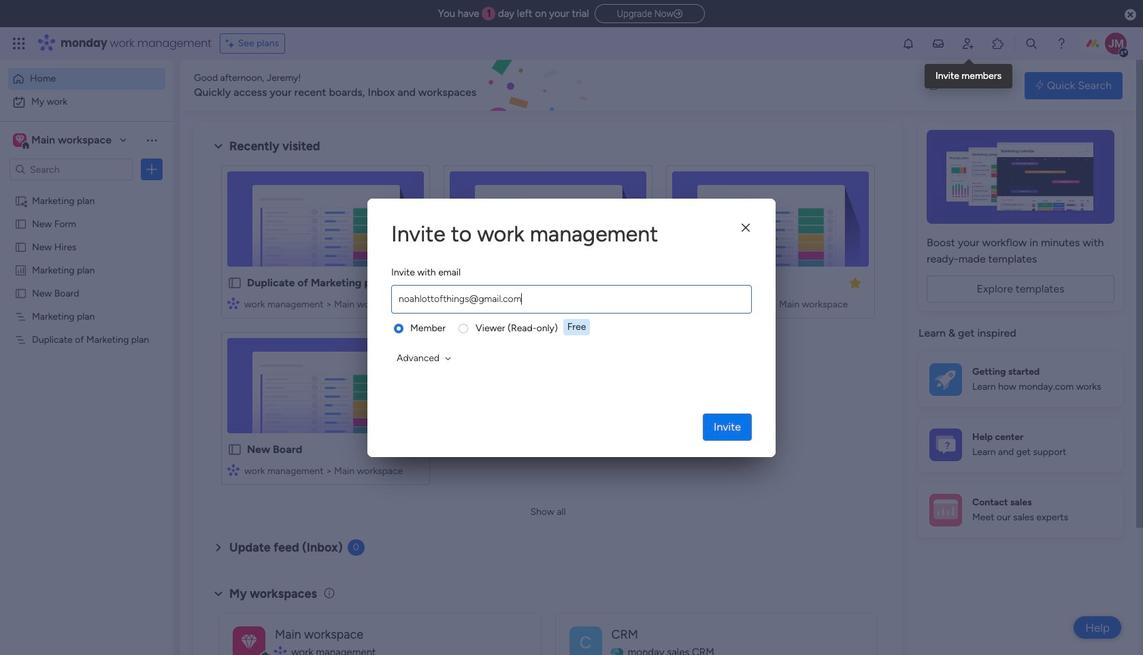 Task type: describe. For each thing, give the bounding box(es) containing it.
workspace selection element
[[13, 132, 114, 150]]

invite members image
[[962, 37, 976, 50]]

v2 user feedback image
[[930, 78, 940, 93]]

search everything image
[[1025, 37, 1039, 50]]

1 vertical spatial workspace image
[[241, 631, 257, 655]]

2 public board image from the top
[[14, 287, 27, 300]]

Search in workspace field
[[29, 162, 114, 177]]

notifications image
[[902, 37, 916, 50]]

0 vertical spatial option
[[8, 68, 165, 90]]

1 public board image from the top
[[14, 240, 27, 253]]

1 vertical spatial option
[[8, 91, 165, 113]]

dapulse close image
[[1125, 8, 1137, 22]]

contact sales element
[[919, 483, 1123, 538]]

close recently visited image
[[210, 138, 227, 155]]

update feed image
[[932, 37, 946, 50]]

0 horizontal spatial workspace image
[[13, 133, 27, 148]]

v2 bolt switch image
[[1036, 78, 1044, 93]]

see plans image
[[226, 36, 238, 51]]

1 horizontal spatial workspace image
[[233, 627, 266, 656]]

1 add to favorites image from the left
[[404, 276, 417, 290]]

0 vertical spatial component image
[[673, 297, 685, 309]]

help image
[[1055, 37, 1069, 50]]

select product image
[[12, 37, 26, 50]]

2 add to favorites image from the left
[[626, 276, 640, 290]]



Task type: locate. For each thing, give the bounding box(es) containing it.
public board image
[[14, 240, 27, 253], [14, 287, 27, 300]]

1 vertical spatial component image
[[275, 647, 287, 656]]

close my workspaces image
[[210, 586, 227, 602]]

2 horizontal spatial workspace image
[[570, 627, 602, 656]]

dapulse rightstroke image
[[674, 9, 683, 19]]

public board image
[[14, 217, 27, 230], [227, 276, 242, 291], [450, 276, 465, 291], [227, 443, 242, 458]]

open update feed (inbox) image
[[210, 540, 227, 556]]

quick search results list box
[[210, 155, 886, 502]]

workspace image
[[13, 133, 27, 148], [241, 631, 257, 655]]

workspace image
[[15, 133, 24, 148], [233, 627, 266, 656], [570, 627, 602, 656]]

monday marketplace image
[[992, 37, 1006, 50]]

component image
[[227, 297, 240, 309], [450, 297, 462, 309], [227, 464, 240, 476]]

jeremy miller image
[[1106, 33, 1127, 54]]

templates image image
[[931, 130, 1111, 224]]

component image
[[673, 297, 685, 309], [275, 647, 287, 656]]

help center element
[[919, 418, 1123, 472]]

0 vertical spatial public board image
[[14, 240, 27, 253]]

close image
[[742, 223, 750, 234]]

0 horizontal spatial add to favorites image
[[404, 276, 417, 290]]

Enter one or more email addresses text field
[[395, 286, 749, 313]]

shareable board image
[[14, 194, 27, 207]]

getting started element
[[919, 352, 1123, 407]]

public board image down public dashboard icon
[[14, 287, 27, 300]]

angle down image
[[445, 354, 451, 363]]

option
[[8, 68, 165, 90], [8, 91, 165, 113], [0, 188, 174, 191]]

1 horizontal spatial workspace image
[[241, 631, 257, 655]]

2 vertical spatial option
[[0, 188, 174, 191]]

public dashboard image
[[14, 263, 27, 276]]

1 vertical spatial public board image
[[14, 287, 27, 300]]

1 horizontal spatial add to favorites image
[[626, 276, 640, 290]]

add to favorites image
[[404, 276, 417, 290], [626, 276, 640, 290]]

list box
[[0, 186, 174, 535]]

0 horizontal spatial workspace image
[[15, 133, 24, 148]]

public board image up public dashboard icon
[[14, 240, 27, 253]]

shareable board image
[[673, 276, 688, 291]]

1 horizontal spatial component image
[[673, 297, 685, 309]]

0 vertical spatial workspace image
[[13, 133, 27, 148]]

0 horizontal spatial component image
[[275, 647, 287, 656]]

remove from favorites image
[[849, 276, 863, 290]]

0 element
[[348, 540, 365, 556]]



Task type: vqa. For each thing, say whether or not it's contained in the screenshot.
Open Update feed (Inbox) icon at the left of the page
yes



